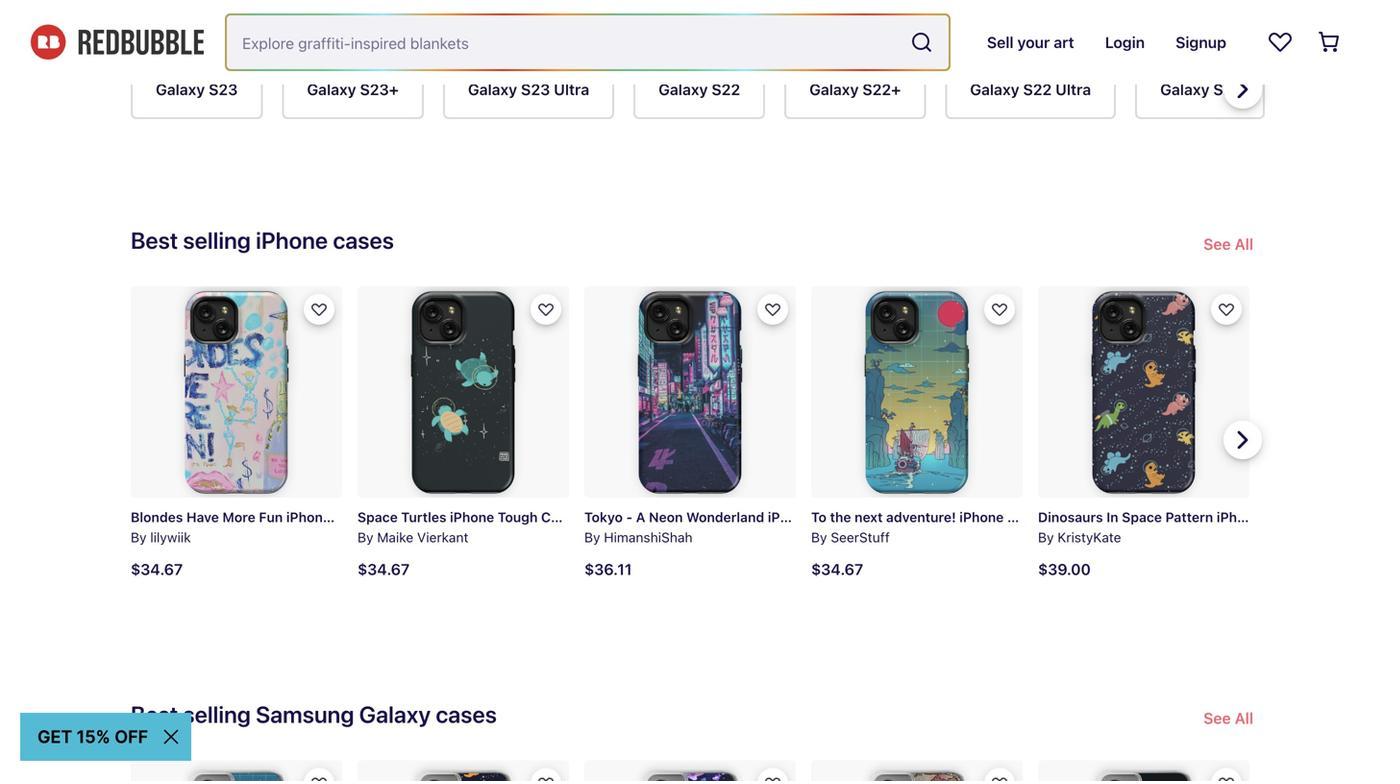Task type: describe. For each thing, give the bounding box(es) containing it.
s21
[[1214, 80, 1241, 99]]

galaxy for galaxy s22 ultra
[[971, 80, 1020, 99]]

galaxy s23 ultra
[[468, 80, 590, 99]]

galaxy s23 ultra link
[[443, 60, 615, 119]]

galaxy s22+
[[810, 80, 901, 99]]

space turtles iphone tough case by maike vierkant
[[358, 510, 574, 546]]

by for by seerstuff
[[812, 530, 828, 546]]

1 vertical spatial cases
[[436, 702, 497, 729]]

s22+
[[863, 80, 901, 99]]

s23 for galaxy s23 ultra
[[521, 80, 550, 99]]

next
[[855, 510, 883, 526]]

fun
[[259, 510, 283, 526]]

selling for iphone
[[183, 227, 251, 254]]

tough inside tokyo - a neon wonderland  iphone tough case by himanshishah
[[816, 510, 856, 526]]

selling for samsung
[[183, 702, 251, 729]]

more
[[223, 510, 256, 526]]

galaxy s23+ link
[[282, 60, 424, 119]]

s23 for galaxy s23
[[209, 80, 238, 99]]

case for to the next adventure! iphone tough case by seerstuff
[[1051, 510, 1084, 526]]

case inside space turtles iphone tough case by maike vierkant
[[541, 510, 574, 526]]

shop
[[131, 8, 185, 35]]

galaxy s21 link
[[1136, 60, 1266, 119]]

Search term search field
[[227, 15, 903, 69]]

redbubble logo image
[[31, 25, 204, 60]]

tough inside space turtles iphone tough case by maike vierkant
[[498, 510, 538, 526]]

galaxy s21
[[1161, 80, 1241, 99]]

tokyo - a neon wonderland  iphone tough case by himanshishah
[[585, 510, 892, 546]]

$34.67 for space turtles iphone tough case by maike vierkant
[[358, 561, 410, 579]]

in
[[1107, 510, 1119, 526]]

$34.67 for blondes have more fun  iphone tough case by lilywiik
[[131, 561, 183, 579]]

galaxy s23
[[156, 80, 238, 99]]

space inside dinosaurs in space pattern iphone tough case by kristykate
[[1123, 510, 1163, 526]]

galaxy s23+
[[307, 80, 399, 99]]

$34.67 for to the next adventure! iphone tough case by seerstuff
[[812, 561, 864, 579]]

blondes have more fun  iphone tough case by lilywiik
[[131, 510, 410, 546]]

case for blondes have more fun  iphone tough case by lilywiik
[[378, 510, 410, 526]]

ultra for galaxy s23 ultra
[[554, 80, 590, 99]]

galaxy s22 ultra link
[[946, 60, 1117, 119]]

1 vertical spatial samsung
[[256, 702, 354, 729]]

0 vertical spatial samsung
[[190, 8, 289, 35]]

galaxy for galaxy s22+
[[810, 80, 859, 99]]

tough for to the next adventure! iphone tough case
[[1008, 510, 1048, 526]]

s23+
[[360, 80, 399, 99]]

best for best selling iphone cases
[[131, 227, 178, 254]]

case inside tokyo - a neon wonderland  iphone tough case by himanshishah
[[860, 510, 892, 526]]

to
[[812, 510, 827, 526]]

by for by lilywiik
[[131, 530, 147, 546]]

galaxy for galaxy s22
[[659, 80, 708, 99]]

best for best selling samsung galaxy cases
[[131, 702, 178, 729]]

galaxy s22
[[659, 80, 741, 99]]

by inside space turtles iphone tough case by maike vierkant
[[358, 530, 374, 546]]

$39.00
[[1039, 561, 1091, 579]]

dinosaurs
[[1039, 510, 1104, 526]]

the
[[831, 510, 852, 526]]

space inside space turtles iphone tough case by maike vierkant
[[358, 510, 398, 526]]

0 horizontal spatial cases
[[333, 227, 394, 254]]



Task type: vqa. For each thing, say whether or not it's contained in the screenshot.


Task type: locate. For each thing, give the bounding box(es) containing it.
2 selling from the top
[[183, 702, 251, 729]]

galaxy inside galaxy s21 link
[[1161, 80, 1210, 99]]

by
[[131, 530, 147, 546], [358, 530, 374, 546], [585, 530, 601, 546], [812, 530, 828, 546], [1039, 530, 1055, 546]]

0 vertical spatial best
[[131, 227, 178, 254]]

4 tough from the left
[[1008, 510, 1048, 526]]

1 selling from the top
[[183, 227, 251, 254]]

s23 down "shop samsung galaxy cases"
[[209, 80, 238, 99]]

5 by from the left
[[1039, 530, 1055, 546]]

tough right pattern
[[1265, 510, 1305, 526]]

s22 for galaxy s22 ultra
[[1024, 80, 1052, 99]]

a
[[636, 510, 646, 526]]

galaxy inside galaxy s22 ultra link
[[971, 80, 1020, 99]]

galaxy s22 ultra
[[971, 80, 1092, 99]]

0 horizontal spatial s23
[[209, 80, 238, 99]]

tough inside blondes have more fun  iphone tough case by lilywiik
[[334, 510, 374, 526]]

ultra for galaxy s22 ultra
[[1056, 80, 1092, 99]]

1 vertical spatial best
[[131, 702, 178, 729]]

galaxy s23 link
[[131, 60, 263, 119]]

iphone
[[256, 227, 328, 254], [286, 510, 331, 526], [450, 510, 495, 526], [768, 510, 813, 526], [960, 510, 1004, 526], [1217, 510, 1262, 526]]

iphone inside to the next adventure! iphone tough case by seerstuff
[[960, 510, 1004, 526]]

3 by from the left
[[585, 530, 601, 546]]

0 horizontal spatial ultra
[[554, 80, 590, 99]]

1 horizontal spatial cases
[[436, 702, 497, 729]]

cases
[[333, 227, 394, 254], [436, 702, 497, 729]]

3 case from the left
[[860, 510, 892, 526]]

space
[[358, 510, 398, 526], [1123, 510, 1163, 526]]

tough left turtles
[[334, 510, 374, 526]]

$34.67 down maike
[[358, 561, 410, 579]]

tough for blondes have more fun  iphone tough case
[[334, 510, 374, 526]]

dinosaurs in space pattern iphone tough case by kristykate
[[1039, 510, 1341, 546]]

galaxy inside galaxy s22 link
[[659, 80, 708, 99]]

iphone inside blondes have more fun  iphone tough case by lilywiik
[[286, 510, 331, 526]]

blondes
[[131, 510, 183, 526]]

seerstuff
[[831, 530, 890, 546]]

1 case from the left
[[378, 510, 410, 526]]

by down tokyo
[[585, 530, 601, 546]]

5 tough from the left
[[1265, 510, 1305, 526]]

best selling iphone cases
[[131, 227, 394, 254]]

1 horizontal spatial space
[[1123, 510, 1163, 526]]

s23 down search term search field
[[521, 80, 550, 99]]

$36.11
[[585, 561, 632, 579]]

2 by from the left
[[358, 530, 374, 546]]

galaxy inside galaxy s23+ link
[[307, 80, 356, 99]]

4 by from the left
[[812, 530, 828, 546]]

ultra
[[554, 80, 590, 99], [1056, 80, 1092, 99]]

2 s23 from the left
[[521, 80, 550, 99]]

s22 for galaxy s22
[[712, 80, 741, 99]]

case inside dinosaurs in space pattern iphone tough case by kristykate
[[1309, 510, 1341, 526]]

1 horizontal spatial $34.67
[[358, 561, 410, 579]]

galaxy for galaxy s23
[[156, 80, 205, 99]]

by inside to the next adventure! iphone tough case by seerstuff
[[812, 530, 828, 546]]

iphone inside space turtles iphone tough case by maike vierkant
[[450, 510, 495, 526]]

0 horizontal spatial space
[[358, 510, 398, 526]]

cases
[[370, 8, 436, 35]]

2 ultra from the left
[[1056, 80, 1092, 99]]

1 by from the left
[[131, 530, 147, 546]]

1 ultra from the left
[[554, 80, 590, 99]]

2 $34.67 from the left
[[358, 561, 410, 579]]

0 horizontal spatial s22
[[712, 80, 741, 99]]

5 case from the left
[[1309, 510, 1341, 526]]

3 $34.67 from the left
[[812, 561, 864, 579]]

2 tough from the left
[[498, 510, 538, 526]]

neon
[[649, 510, 683, 526]]

by down blondes
[[131, 530, 147, 546]]

1 best from the top
[[131, 227, 178, 254]]

$34.67 down the seerstuff
[[812, 561, 864, 579]]

1 horizontal spatial s23
[[521, 80, 550, 99]]

by for by kristykate
[[1039, 530, 1055, 546]]

wonderland
[[687, 510, 765, 526]]

galaxy
[[294, 8, 366, 35], [156, 80, 205, 99], [307, 80, 356, 99], [468, 80, 518, 99], [659, 80, 708, 99], [810, 80, 859, 99], [971, 80, 1020, 99], [1161, 80, 1210, 99], [359, 702, 431, 729]]

$34.67 down lilywiik
[[131, 561, 183, 579]]

by down to
[[812, 530, 828, 546]]

galaxy s22 link
[[634, 60, 766, 119]]

1 horizontal spatial s22
[[1024, 80, 1052, 99]]

2 best from the top
[[131, 702, 178, 729]]

samsung
[[190, 8, 289, 35], [256, 702, 354, 729]]

case inside blondes have more fun  iphone tough case by lilywiik
[[378, 510, 410, 526]]

case inside to the next adventure! iphone tough case by seerstuff
[[1051, 510, 1084, 526]]

0 horizontal spatial $34.67
[[131, 561, 183, 579]]

shop samsung galaxy cases
[[131, 8, 436, 35]]

adventure!
[[887, 510, 957, 526]]

tough up the seerstuff
[[816, 510, 856, 526]]

1 space from the left
[[358, 510, 398, 526]]

2 space from the left
[[1123, 510, 1163, 526]]

case for dinosaurs in space pattern iphone tough case by kristykate
[[1309, 510, 1341, 526]]

galaxy inside galaxy s23 link
[[156, 80, 205, 99]]

maike
[[377, 530, 414, 546]]

lilywiik
[[150, 530, 191, 546]]

tough inside to the next adventure! iphone tough case by seerstuff
[[1008, 510, 1048, 526]]

by inside tokyo - a neon wonderland  iphone tough case by himanshishah
[[585, 530, 601, 546]]

iphone inside tokyo - a neon wonderland  iphone tough case by himanshishah
[[768, 510, 813, 526]]

by left maike
[[358, 530, 374, 546]]

have
[[187, 510, 219, 526]]

2 s22 from the left
[[1024, 80, 1052, 99]]

by inside blondes have more fun  iphone tough case by lilywiik
[[131, 530, 147, 546]]

4 case from the left
[[1051, 510, 1084, 526]]

tough up $39.00
[[1008, 510, 1048, 526]]

vierkant
[[417, 530, 469, 546]]

1 s23 from the left
[[209, 80, 238, 99]]

best
[[131, 227, 178, 254], [131, 702, 178, 729]]

tough left tokyo
[[498, 510, 538, 526]]

case
[[378, 510, 410, 526], [541, 510, 574, 526], [860, 510, 892, 526], [1051, 510, 1084, 526], [1309, 510, 1341, 526]]

1 s22 from the left
[[712, 80, 741, 99]]

3 tough from the left
[[816, 510, 856, 526]]

best selling samsung galaxy cases
[[131, 702, 497, 729]]

1 horizontal spatial ultra
[[1056, 80, 1092, 99]]

iphone inside dinosaurs in space pattern iphone tough case by kristykate
[[1217, 510, 1262, 526]]

tough inside dinosaurs in space pattern iphone tough case by kristykate
[[1265, 510, 1305, 526]]

None field
[[227, 15, 949, 69]]

1 tough from the left
[[334, 510, 374, 526]]

$34.67
[[131, 561, 183, 579], [358, 561, 410, 579], [812, 561, 864, 579]]

tough
[[334, 510, 374, 526], [498, 510, 538, 526], [816, 510, 856, 526], [1008, 510, 1048, 526], [1265, 510, 1305, 526]]

galaxy inside galaxy s22+ link
[[810, 80, 859, 99]]

tokyo
[[585, 510, 623, 526]]

pattern
[[1166, 510, 1214, 526]]

space up maike
[[358, 510, 398, 526]]

1 $34.67 from the left
[[131, 561, 183, 579]]

galaxy for galaxy s23+
[[307, 80, 356, 99]]

tough for dinosaurs in space pattern iphone tough case
[[1265, 510, 1305, 526]]

to the next adventure! iphone tough case by seerstuff
[[812, 510, 1084, 546]]

-
[[627, 510, 633, 526]]

kristykate
[[1058, 530, 1122, 546]]

turtles
[[401, 510, 447, 526]]

galaxy s22+ link
[[785, 60, 926, 119]]

s23
[[209, 80, 238, 99], [521, 80, 550, 99]]

s22
[[712, 80, 741, 99], [1024, 80, 1052, 99]]

selling
[[183, 227, 251, 254], [183, 702, 251, 729]]

galaxy for galaxy s23 ultra
[[468, 80, 518, 99]]

2 case from the left
[[541, 510, 574, 526]]

0 vertical spatial cases
[[333, 227, 394, 254]]

by inside dinosaurs in space pattern iphone tough case by kristykate
[[1039, 530, 1055, 546]]

galaxy for galaxy s21
[[1161, 80, 1210, 99]]

space right in
[[1123, 510, 1163, 526]]

2 horizontal spatial $34.67
[[812, 561, 864, 579]]

himanshishah
[[604, 530, 693, 546]]

1 vertical spatial selling
[[183, 702, 251, 729]]

0 vertical spatial selling
[[183, 227, 251, 254]]

by down dinosaurs
[[1039, 530, 1055, 546]]



